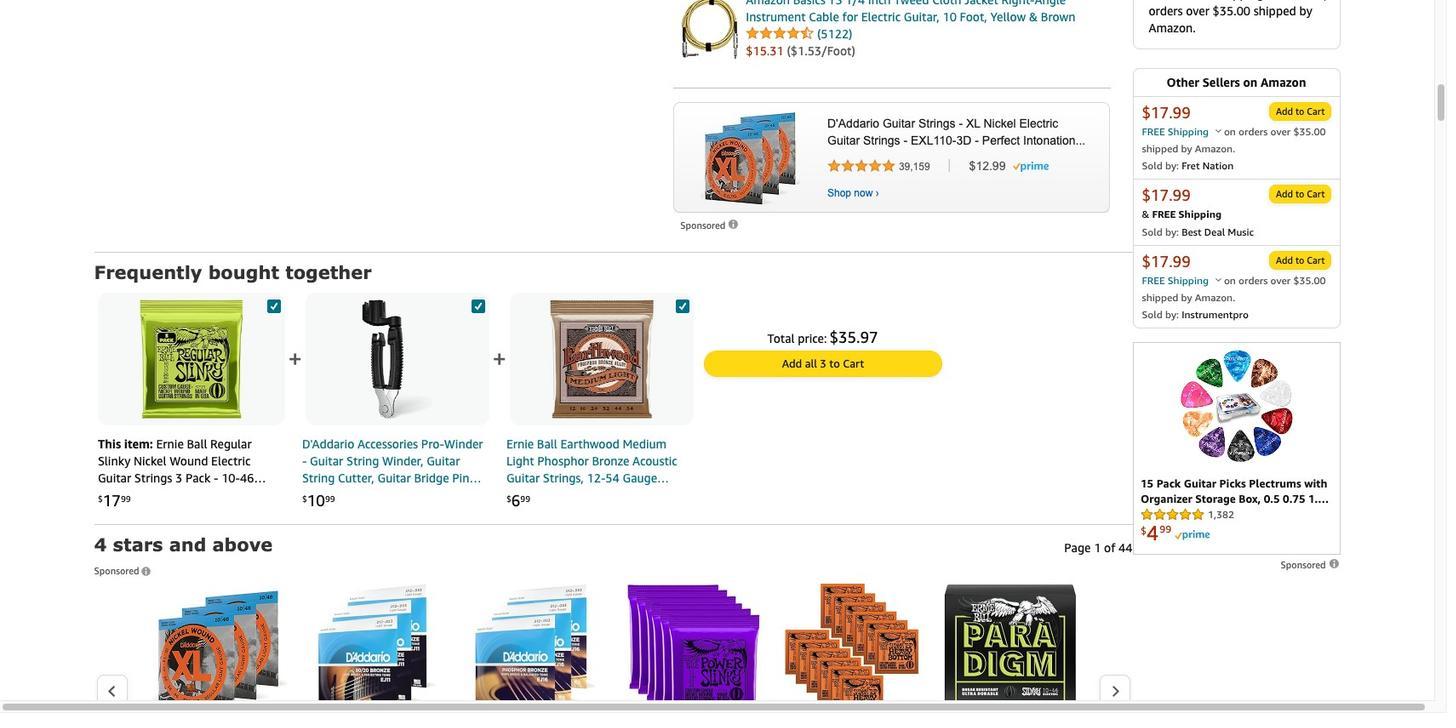 Task type: vqa. For each thing, say whether or not it's contained in the screenshot.
add for Fret Nation
yes



Task type: describe. For each thing, give the bounding box(es) containing it.
fret
[[1182, 159, 1200, 172]]

checkbox image for 17
[[267, 299, 280, 313]]

gauge inside ernie ball regular slinky nickel wound electric guitar strings 3 pack - 10-46 gauge
[[98, 488, 132, 502]]

ernie for nickel
[[156, 437, 184, 451]]

instrumentpro
[[1182, 308, 1249, 321]]

popover image
[[1215, 129, 1221, 133]]

3 inside ernie ball regular slinky nickel wound electric guitar strings 3 pack - 10-46 gauge
[[175, 471, 182, 485]]

0 horizontal spatial string
[[302, 471, 335, 485]]

free shipping for fret nation
[[1142, 125, 1211, 138]]

free inside free shipping on orders over $35.00 shipped by amazon.
[[1186, 0, 1213, 1]]

total price: $35.97
[[767, 328, 878, 347]]

guitar down ultimate
[[328, 505, 361, 519]]

on orders over $35.00 shipped by amazon. for sold by: instrumentpro
[[1142, 274, 1326, 304]]

winder,
[[382, 454, 424, 468]]

bought
[[208, 261, 279, 283]]

ernie ball earthwood medium light phosphor bronze acoustic guitar strings, 12-54 gauge (p02146) image
[[542, 300, 661, 419]]

all
[[456, 488, 470, 502]]

guitar inside ernie ball regular slinky nickel wound electric guitar strings 3 pack - 10-46 gauge
[[98, 471, 131, 485]]

regular
[[210, 437, 252, 451]]

ball for wound
[[187, 437, 207, 451]]

next image
[[1110, 686, 1120, 698]]

guitar,
[[904, 10, 940, 24]]

46
[[240, 471, 254, 485]]

bridge
[[414, 471, 449, 485]]

and
[[169, 534, 206, 555]]

pro-
[[421, 437, 444, 451]]

checkbox image for 10
[[471, 299, 485, 313]]

accessories
[[357, 437, 418, 451]]

basics
[[793, 0, 825, 7]]

$35.97
[[829, 328, 878, 347]]

strings
[[134, 471, 172, 485]]

total
[[767, 331, 795, 346]]

earthwood
[[560, 437, 620, 451]]

item:
[[124, 437, 153, 451]]

0 horizontal spatial 10
[[307, 491, 325, 510]]

+ for 10
[[288, 345, 302, 373]]

1
[[1094, 541, 1101, 555]]

wound
[[170, 454, 208, 468]]

10 inside amazon basics ts 1/4 inch tweed cloth jacket right-angle instrument cable for electric guitar, 10 foot, yellow & brown
[[943, 10, 957, 24]]

guitar down pro-
[[427, 454, 460, 468]]

slinky
[[98, 454, 131, 468]]

cable
[[809, 10, 839, 24]]

guitar inside ernie ball earthwood medium light phosphor bronze acoustic guitar strings, 12-54 gauge (p02146) $ 6 99
[[506, 471, 540, 485]]

$ inside ernie ball earthwood medium light phosphor bronze acoustic guitar strings, 12-54 gauge (p02146) $ 6 99
[[506, 494, 511, 504]]

4 stars and above
[[94, 534, 273, 555]]

ball for phosphor
[[537, 437, 557, 451]]

electric inside amazon basics ts 1/4 inch tweed cloth jacket right-angle instrument cable for electric guitar, 10 foot, yellow & brown
[[861, 10, 901, 24]]

best
[[1182, 226, 1202, 238]]

- down d'addario
[[302, 454, 307, 468]]

d'addario
[[302, 437, 354, 451]]

(5122)
[[817, 27, 853, 41]]

page
[[1064, 541, 1091, 555]]

44
[[1119, 541, 1133, 555]]

shipped for sold by: fret nation
[[1142, 142, 1179, 155]]

above
[[212, 534, 273, 555]]

to for best deal music
[[1296, 188, 1305, 199]]

d'addario guitar strings - xl nickel electric guitar strings - exl110-3d - perfect intonation, consistent feel, reliable durability - for 6 string guitars - 10-46 regular light, 3-pack image
[[150, 584, 286, 713]]

free shipping on orders over $35.00 shipped by amazon. link
[[1133, 0, 1340, 50]]

ernie ball 2220 power slinky 11-48 (6 pack bundle) image
[[625, 584, 761, 713]]

ernie ball regular slinky nickel wound electric guitar strings 3 pack - 10-46 gauge
[[98, 437, 254, 502]]

orders for instrumentpro
[[1239, 274, 1268, 287]]

$ for 17
[[98, 494, 103, 504]]

$ 10 99
[[302, 491, 335, 510]]

cloth
[[932, 0, 961, 7]]

0 vertical spatial 3
[[820, 357, 827, 370]]

tweed
[[894, 0, 929, 7]]

foot,
[[960, 10, 987, 24]]

of
[[1104, 541, 1115, 555]]

$15.31
[[746, 44, 784, 58]]

by for fret nation
[[1181, 142, 1192, 155]]

add for instrumentpro
[[1276, 255, 1293, 266]]

acoustic
[[633, 454, 677, 468]]

pack
[[185, 471, 211, 485]]

- right puller
[[337, 488, 341, 502]]

(5122) link
[[817, 27, 853, 41]]

page 1 of 44
[[1064, 541, 1133, 555]]

$35.00 for instrumentpro
[[1293, 274, 1326, 287]]

ernie ball earthwood medium light phosphor bronze acoustic guitar strings, 12-54 gauge (p02146) $ 6 99
[[506, 437, 677, 510]]

ernie for light
[[506, 437, 534, 451]]

$ 17 99
[[98, 491, 131, 510]]

to for instrumentpro
[[1296, 255, 1305, 266]]

nation
[[1203, 159, 1234, 172]]

nickel
[[134, 454, 166, 468]]

amazon. for instrumentpro
[[1195, 291, 1235, 304]]

ts
[[829, 0, 842, 7]]

1/4
[[845, 0, 865, 7]]

d'addario accessories pro-winder - guitar string winder, guitar string cutter, guitar bridge pin puller - ultimate ergonomic all in one guitar tool for restringing - black
[[302, 437, 484, 536]]

this item:
[[98, 437, 156, 451]]

2 horizontal spatial sponsored link
[[1281, 559, 1340, 570]]

0 horizontal spatial sponsored
[[94, 565, 142, 576]]

medium
[[623, 437, 667, 451]]

free up sold by: instrumentpro in the top right of the page
[[1142, 274, 1165, 287]]

d'addario ej11-3d 80/20 bronze acoustic guitar strings, 12-53, 3 sets, light image
[[309, 584, 445, 713]]

d'addario accessories pro-winder - guitar string winder, guitar string cutter, guitar bridge pin puller - ultimate ergonomic image
[[338, 300, 457, 419]]

cart for best deal music
[[1307, 188, 1325, 199]]

checkbox image
[[675, 299, 689, 313]]

$17.99 & free shipping sold by: best deal music
[[1142, 186, 1254, 238]]

yellow
[[990, 10, 1026, 24]]

right-
[[1001, 0, 1035, 7]]

99 inside ernie ball earthwood medium light phosphor bronze acoustic guitar strings, 12-54 gauge (p02146) $ 6 99
[[520, 494, 530, 504]]

black
[[302, 522, 331, 536]]

other sellers on amazon
[[1167, 75, 1306, 90]]

phosphor
[[537, 454, 589, 468]]

$17.99 for instrumentpro
[[1142, 252, 1191, 271]]

10-
[[221, 471, 240, 485]]

sold by: fret nation
[[1142, 159, 1234, 172]]

stars
[[113, 534, 163, 555]]

by inside free shipping on orders over $35.00 shipped by amazon.
[[1299, 4, 1312, 18]]

music
[[1228, 226, 1254, 238]]

over inside free shipping on orders over $35.00 shipped by amazon.
[[1186, 4, 1210, 18]]

4
[[94, 534, 107, 555]]

to for fret nation
[[1296, 106, 1305, 117]]

puller
[[302, 488, 334, 502]]

17
[[103, 491, 121, 510]]

brown
[[1041, 10, 1076, 24]]

99 for 10
[[325, 494, 335, 504]]

shipped for sold by: instrumentpro
[[1142, 291, 1179, 304]]

frequently bought together
[[94, 261, 372, 283]]

cart for fret nation
[[1307, 106, 1325, 117]]

in
[[473, 488, 484, 502]]

all
[[805, 357, 817, 370]]

add to cart for best deal music
[[1276, 188, 1325, 199]]

shipping inside free shipping on orders over $35.00 shipped by amazon.
[[1216, 0, 1264, 1]]

(p02146)
[[506, 488, 556, 502]]

0 vertical spatial leave feedback on sponsored ad element
[[680, 220, 740, 231]]

$ for 10
[[302, 494, 307, 504]]

$35.00 inside free shipping on orders over $35.00 shipped by amazon.
[[1213, 4, 1251, 18]]

light
[[506, 454, 534, 468]]



Task type: locate. For each thing, give the bounding box(es) containing it.
1 ball from the left
[[187, 437, 207, 451]]

shipped up sold by: instrumentpro in the top right of the page
[[1142, 291, 1179, 304]]

- down in
[[474, 505, 479, 519]]

on orders over $35.00 shipped by amazon. for sold by: fret nation
[[1142, 125, 1326, 155]]

2 vertical spatial add to cart
[[1276, 255, 1325, 266]]

free shipping up sold by: fret nation
[[1142, 125, 1211, 138]]

1 add to cart submit from the top
[[1270, 103, 1330, 120]]

1 horizontal spatial sponsored link
[[680, 217, 740, 234]]

add to cart for instrumentpro
[[1276, 255, 1325, 266]]

1 vertical spatial electric
[[211, 454, 251, 468]]

1 vertical spatial by:
[[1165, 226, 1179, 238]]

popover image
[[1215, 278, 1221, 282]]

on orders over $35.00 shipped by amazon. up nation
[[1142, 125, 1326, 155]]

amazon. inside free shipping on orders over $35.00 shipped by amazon.
[[1149, 21, 1196, 35]]

1 vertical spatial $17.99
[[1142, 186, 1191, 204]]

10
[[943, 10, 957, 24], [307, 491, 325, 510]]

ernie inside ernie ball regular slinky nickel wound electric guitar strings 3 pack - 10-46 gauge
[[156, 437, 184, 451]]

free shipping up sold by: instrumentpro in the top right of the page
[[1142, 274, 1211, 287]]

sold by: instrumentpro
[[1142, 308, 1249, 321]]

1 vertical spatial leave feedback on sponsored ad element
[[1281, 559, 1340, 570]]

10 down cloth
[[943, 10, 957, 24]]

6
[[511, 491, 520, 510]]

- inside ernie ball regular slinky nickel wound electric guitar strings 3 pack - 10-46 gauge
[[214, 471, 218, 485]]

1 ernie from the left
[[156, 437, 184, 451]]

cart for instrumentpro
[[1307, 255, 1325, 266]]

3 by: from the top
[[1165, 308, 1179, 321]]

amazon right "sellers"
[[1261, 75, 1306, 90]]

1 vertical spatial add to cart submit
[[1270, 186, 1330, 203]]

$15.31 ($1.53/foot)
[[746, 44, 855, 58]]

1 horizontal spatial sponsored
[[680, 220, 728, 231]]

shipping up the 'best'
[[1179, 208, 1222, 221]]

leave feedback on sponsored ad element
[[680, 220, 740, 231], [1281, 559, 1340, 570]]

bulk 12 sets, ernie ball, electric guitar strings, nickel wound, skinny top heavy bottom gauge (10-52) image
[[784, 584, 920, 713]]

+ for 6
[[492, 345, 506, 373]]

1 horizontal spatial $
[[302, 494, 307, 504]]

by: inside the $17.99 & free shipping sold by: best deal music
[[1165, 226, 1179, 238]]

amazon. up other
[[1149, 21, 1196, 35]]

0 vertical spatial over
[[1186, 4, 1210, 18]]

2 add to cart from the top
[[1276, 188, 1325, 199]]

99 for 17
[[121, 494, 131, 504]]

free down sold by: fret nation
[[1152, 208, 1176, 221]]

1 + from the left
[[288, 345, 302, 373]]

shipping left popover image
[[1168, 125, 1209, 138]]

orders inside free shipping on orders over $35.00 shipped by amazon.
[[1149, 4, 1183, 18]]

electric inside ernie ball regular slinky nickel wound electric guitar strings 3 pack - 10-46 gauge
[[211, 454, 251, 468]]

on orders over $35.00 shipped by amazon. up instrumentpro
[[1142, 274, 1326, 304]]

cutter,
[[338, 471, 374, 485]]

2 by: from the top
[[1165, 226, 1179, 238]]

add to cart submit for best deal music
[[1270, 186, 1330, 203]]

cart
[[1307, 106, 1325, 117], [1307, 188, 1325, 199], [1307, 255, 1325, 266], [843, 357, 864, 370]]

free
[[1186, 0, 1213, 1], [1142, 125, 1165, 138], [1152, 208, 1176, 221], [1142, 274, 1165, 287]]

0 horizontal spatial &
[[1029, 10, 1038, 24]]

2 $ from the left
[[302, 494, 307, 504]]

ultimate
[[345, 488, 392, 502]]

1 horizontal spatial leave feedback on sponsored ad element
[[1281, 559, 1340, 570]]

shipped up other sellers on amazon
[[1254, 4, 1296, 18]]

gauge down slinky
[[98, 488, 132, 502]]

($1.53/foot)
[[787, 44, 855, 58]]

0 horizontal spatial $
[[98, 494, 103, 504]]

strings,
[[543, 471, 584, 485]]

by for instrumentpro
[[1181, 291, 1192, 304]]

2 vertical spatial amazon.
[[1195, 291, 1235, 304]]

for inside d'addario accessories pro-winder - guitar string winder, guitar string cutter, guitar bridge pin puller - ultimate ergonomic all in one guitar tool for restringing - black
[[391, 505, 407, 519]]

free shipping button up sold by: instrumentpro in the top right of the page
[[1142, 274, 1221, 287]]

$ inside $ 17 99
[[98, 494, 103, 504]]

guitar down d'addario
[[310, 454, 343, 468]]

sellers
[[1202, 75, 1240, 90]]

0 vertical spatial string
[[346, 454, 379, 468]]

0 vertical spatial add to cart
[[1276, 106, 1325, 117]]

3 left pack
[[175, 471, 182, 485]]

3 add to cart submit from the top
[[1270, 252, 1330, 269]]

ernie inside ernie ball earthwood medium light phosphor bronze acoustic guitar strings, 12-54 gauge (p02146) $ 6 99
[[506, 437, 534, 451]]

orders for fret nation
[[1239, 125, 1268, 138]]

0 vertical spatial $17.99
[[1142, 103, 1191, 122]]

2 $17.99 from the top
[[1142, 186, 1191, 204]]

10 up black
[[307, 491, 325, 510]]

1 by: from the top
[[1165, 159, 1179, 172]]

bronze
[[592, 454, 629, 468]]

99 inside $ 17 99
[[121, 494, 131, 504]]

0 horizontal spatial ernie
[[156, 437, 184, 451]]

1 horizontal spatial electric
[[861, 10, 901, 24]]

list
[[128, 584, 1099, 713]]

1 $17.99 from the top
[[1142, 103, 1191, 122]]

0 vertical spatial gauge
[[623, 471, 657, 485]]

tool
[[364, 505, 388, 519]]

0 vertical spatial by
[[1299, 4, 1312, 18]]

sponsored
[[680, 220, 728, 231], [1281, 559, 1328, 570], [94, 565, 142, 576]]

2 vertical spatial sold
[[1142, 308, 1163, 321]]

1 horizontal spatial string
[[346, 454, 379, 468]]

free shipping
[[1142, 125, 1211, 138], [1142, 274, 1211, 287]]

1 vertical spatial $35.00
[[1293, 125, 1326, 138]]

1 vertical spatial free shipping
[[1142, 274, 1211, 287]]

amazon. up instrumentpro
[[1195, 291, 1235, 304]]

free shipping for instrumentpro
[[1142, 274, 1211, 287]]

1 vertical spatial for
[[391, 505, 407, 519]]

1 vertical spatial free shipping button
[[1142, 274, 1221, 287]]

sold for sold by: fret nation
[[1142, 159, 1163, 172]]

2 free shipping button from the top
[[1142, 274, 1221, 287]]

1 vertical spatial string
[[302, 471, 335, 485]]

2 sold from the top
[[1142, 226, 1163, 238]]

by: left instrumentpro
[[1165, 308, 1179, 321]]

free shipping on orders over $35.00 shipped by amazon.
[[1149, 0, 1312, 35]]

1 vertical spatial on orders over $35.00 shipped by amazon.
[[1142, 274, 1326, 304]]

99
[[121, 494, 131, 504], [325, 494, 335, 504], [520, 494, 530, 504]]

jacket
[[964, 0, 998, 7]]

ernie ball regular slinky paradigm electric guitar strings 10-46 2 pack image
[[942, 584, 1078, 713]]

0 vertical spatial shipped
[[1254, 4, 1296, 18]]

0 vertical spatial free shipping button
[[1142, 125, 1221, 138]]

ernie
[[156, 437, 184, 451], [506, 437, 534, 451]]

sold for sold by: instrumentpro
[[1142, 308, 1163, 321]]

54
[[606, 471, 620, 485]]

for down 1/4
[[842, 10, 858, 24]]

- left 10-
[[214, 471, 218, 485]]

3 99 from the left
[[520, 494, 530, 504]]

over right popover icon
[[1271, 274, 1291, 287]]

ball inside ernie ball regular slinky nickel wound electric guitar strings 3 pack - 10-46 gauge
[[187, 437, 207, 451]]

by: for instrumentpro
[[1165, 308, 1179, 321]]

0 horizontal spatial ball
[[187, 437, 207, 451]]

sold left fret
[[1142, 159, 1163, 172]]

by: for fret nation
[[1165, 159, 1179, 172]]

0 vertical spatial electric
[[861, 10, 901, 24]]

3 right all
[[820, 357, 827, 370]]

0 horizontal spatial sponsored link
[[94, 558, 151, 579]]

1 vertical spatial amazon
[[1261, 75, 1306, 90]]

frequently
[[94, 261, 202, 283]]

by
[[1299, 4, 1312, 18], [1181, 142, 1192, 155], [1181, 291, 1192, 304]]

amazon up the instrument
[[746, 0, 790, 7]]

by: left the 'best'
[[1165, 226, 1179, 238]]

free shipping button for instrumentpro
[[1142, 274, 1221, 287]]

previous image
[[107, 686, 116, 698]]

2 add to cart submit from the top
[[1270, 186, 1330, 203]]

shipped
[[1254, 4, 1296, 18], [1142, 142, 1179, 155], [1142, 291, 1179, 304]]

string up puller
[[302, 471, 335, 485]]

1 vertical spatial &
[[1142, 208, 1149, 221]]

d'addario accessories pro-winder - guitar string winder, guitar string cutter, guitar bridge pin puller - ultimate ergonomic all in one guitar tool for restringing - black link
[[302, 436, 489, 536]]

0 horizontal spatial leave feedback on sponsored ad element
[[680, 220, 740, 231]]

1 checkbox image from the left
[[267, 299, 280, 313]]

for inside amazon basics ts 1/4 inch tweed cloth jacket right-angle instrument cable for electric guitar, 10 foot, yellow & brown
[[842, 10, 858, 24]]

0 horizontal spatial gauge
[[98, 488, 132, 502]]

2 + from the left
[[492, 345, 506, 373]]

1 horizontal spatial checkbox image
[[471, 299, 485, 313]]

shipping
[[1216, 0, 1264, 1], [1168, 125, 1209, 138], [1179, 208, 1222, 221], [1168, 274, 1209, 287]]

1 horizontal spatial for
[[842, 10, 858, 24]]

add for fret nation
[[1276, 106, 1293, 117]]

1 free shipping from the top
[[1142, 125, 1211, 138]]

2 horizontal spatial $
[[506, 494, 511, 504]]

2 horizontal spatial sponsored
[[1281, 559, 1328, 570]]

ernie up the light
[[506, 437, 534, 451]]

string
[[346, 454, 379, 468], [302, 471, 335, 485]]

$ down slinky
[[98, 494, 103, 504]]

2 vertical spatial over
[[1271, 274, 1291, 287]]

3 $ from the left
[[506, 494, 511, 504]]

+
[[288, 345, 302, 373], [492, 345, 506, 373]]

$17.99 down other
[[1142, 103, 1191, 122]]

ball up wound
[[187, 437, 207, 451]]

shipping left popover icon
[[1168, 274, 1209, 287]]

3 $17.99 from the top
[[1142, 252, 1191, 271]]

for right tool
[[391, 505, 407, 519]]

Add all 3 to Cart submit
[[704, 352, 941, 376]]

$17.99 down sold by: fret nation
[[1142, 186, 1191, 204]]

electric down inch in the right of the page
[[861, 10, 901, 24]]

sold
[[1142, 159, 1163, 172], [1142, 226, 1163, 238], [1142, 308, 1163, 321]]

over right popover image
[[1271, 125, 1291, 138]]

1 99 from the left
[[121, 494, 131, 504]]

free inside the $17.99 & free shipping sold by: best deal music
[[1152, 208, 1176, 221]]

free shipping button
[[1142, 125, 1221, 138], [1142, 274, 1221, 287]]

2 vertical spatial $17.99
[[1142, 252, 1191, 271]]

99 down slinky
[[121, 494, 131, 504]]

ball up phosphor
[[537, 437, 557, 451]]

2 on orders over $35.00 shipped by amazon. from the top
[[1142, 274, 1326, 304]]

amazon basics ts 1/4 inch tweed cloth jacket right-angle instrument cable for electric guitar, 10 foot, yellow & brown link
[[746, 0, 1076, 24]]

1 vertical spatial amazon.
[[1195, 142, 1235, 155]]

$ inside the $ 10 99
[[302, 494, 307, 504]]

instrument
[[746, 10, 806, 24]]

restringing
[[410, 505, 471, 519]]

0 horizontal spatial electric
[[211, 454, 251, 468]]

2 checkbox image from the left
[[471, 299, 485, 313]]

99 down the light
[[520, 494, 530, 504]]

0 vertical spatial add to cart submit
[[1270, 103, 1330, 120]]

winder
[[444, 437, 483, 451]]

sold left instrumentpro
[[1142, 308, 1163, 321]]

1 horizontal spatial amazon
[[1261, 75, 1306, 90]]

99 up black
[[325, 494, 335, 504]]

2 vertical spatial shipped
[[1142, 291, 1179, 304]]

3 add to cart from the top
[[1276, 255, 1325, 266]]

electric down 'regular' at left bottom
[[211, 454, 251, 468]]

12-
[[587, 471, 606, 485]]

over for instrumentpro
[[1271, 274, 1291, 287]]

0 horizontal spatial for
[[391, 505, 407, 519]]

guitar down the light
[[506, 471, 540, 485]]

$
[[98, 494, 103, 504], [302, 494, 307, 504], [506, 494, 511, 504]]

$17.99 down the 'best'
[[1142, 252, 1191, 271]]

add to cart
[[1276, 106, 1325, 117], [1276, 188, 1325, 199], [1276, 255, 1325, 266]]

shipping up other sellers on amazon
[[1216, 0, 1264, 1]]

1 vertical spatial orders
[[1239, 125, 1268, 138]]

shipped inside free shipping on orders over $35.00 shipped by amazon.
[[1254, 4, 1296, 18]]

add to cart submit for fret nation
[[1270, 103, 1330, 120]]

0 vertical spatial on orders over $35.00 shipped by amazon.
[[1142, 125, 1326, 155]]

free up other
[[1186, 0, 1213, 1]]

together
[[285, 261, 372, 283]]

1 on orders over $35.00 shipped by amazon. from the top
[[1142, 125, 1326, 155]]

1 horizontal spatial &
[[1142, 208, 1149, 221]]

1 vertical spatial over
[[1271, 125, 1291, 138]]

$35.00 for fret nation
[[1293, 125, 1326, 138]]

on orders over $35.00 shipped by amazon.
[[1142, 125, 1326, 155], [1142, 274, 1326, 304]]

sponsored link
[[680, 217, 740, 234], [94, 558, 151, 579], [1281, 559, 1340, 570]]

ergonomic
[[395, 488, 453, 502]]

guitar down "winder," at the left bottom
[[377, 471, 411, 485]]

2 vertical spatial by:
[[1165, 308, 1179, 321]]

gauge
[[623, 471, 657, 485], [98, 488, 132, 502]]

over up other
[[1186, 4, 1210, 18]]

$17.99 for fret
[[1142, 103, 1191, 122]]

& down right-
[[1029, 10, 1038, 24]]

2 vertical spatial add to cart submit
[[1270, 252, 1330, 269]]

2 horizontal spatial 99
[[520, 494, 530, 504]]

$ up one
[[302, 494, 307, 504]]

1 vertical spatial add to cart
[[1276, 188, 1325, 199]]

1 horizontal spatial ball
[[537, 437, 557, 451]]

add for best deal music
[[1276, 188, 1293, 199]]

2 vertical spatial $35.00
[[1293, 274, 1326, 287]]

gauge down acoustic
[[623, 471, 657, 485]]

guitar
[[310, 454, 343, 468], [427, 454, 460, 468], [98, 471, 131, 485], [377, 471, 411, 485], [506, 471, 540, 485], [328, 505, 361, 519]]

0 horizontal spatial 3
[[175, 471, 182, 485]]

free up sold by: fret nation
[[1142, 125, 1165, 138]]

one
[[302, 505, 325, 519]]

other
[[1167, 75, 1199, 90]]

to
[[1296, 106, 1305, 117], [1296, 188, 1305, 199], [1296, 255, 1305, 266], [829, 357, 840, 370]]

0 vertical spatial by:
[[1165, 159, 1179, 172]]

-
[[302, 454, 307, 468], [214, 471, 218, 485], [337, 488, 341, 502], [474, 505, 479, 519]]

0 vertical spatial amazon.
[[1149, 21, 1196, 35]]

checkbox image
[[267, 299, 280, 313], [471, 299, 485, 313]]

ernie up wound
[[156, 437, 184, 451]]

gauge inside ernie ball earthwood medium light phosphor bronze acoustic guitar strings, 12-54 gauge (p02146) $ 6 99
[[623, 471, 657, 485]]

by: left fret
[[1165, 159, 1179, 172]]

0 vertical spatial &
[[1029, 10, 1038, 24]]

2 vertical spatial orders
[[1239, 274, 1268, 287]]

amazon.
[[1149, 21, 1196, 35], [1195, 142, 1235, 155], [1195, 291, 1235, 304]]

0 vertical spatial sold
[[1142, 159, 1163, 172]]

$ right in
[[506, 494, 511, 504]]

ball inside ernie ball earthwood medium light phosphor bronze acoustic guitar strings, 12-54 gauge (p02146) $ 6 99
[[537, 437, 557, 451]]

pin
[[452, 471, 469, 485]]

1 vertical spatial 3
[[175, 471, 182, 485]]

orders right popover image
[[1239, 125, 1268, 138]]

amazon. up nation
[[1195, 142, 1235, 155]]

1 horizontal spatial +
[[492, 345, 506, 373]]

on
[[1267, 0, 1281, 1], [1243, 75, 1258, 90], [1224, 125, 1236, 138], [1224, 274, 1236, 287]]

2 99 from the left
[[325, 494, 335, 504]]

add all 3 to cart
[[782, 357, 864, 370]]

0 vertical spatial free shipping
[[1142, 125, 1211, 138]]

$17.99
[[1142, 103, 1191, 122], [1142, 186, 1191, 204], [1142, 252, 1191, 271]]

2 ball from the left
[[537, 437, 557, 451]]

add
[[1276, 106, 1293, 117], [1276, 188, 1293, 199], [1276, 255, 1293, 266], [782, 357, 802, 370]]

0 vertical spatial orders
[[1149, 4, 1183, 18]]

0 vertical spatial $35.00
[[1213, 4, 1251, 18]]

0 vertical spatial amazon
[[746, 0, 790, 7]]

1 vertical spatial 10
[[307, 491, 325, 510]]

1 vertical spatial gauge
[[98, 488, 132, 502]]

1 horizontal spatial 99
[[325, 494, 335, 504]]

add to cart submit for instrumentpro
[[1270, 252, 1330, 269]]

ernie ball regular slinky nickel wound electric guitar strings 3 pack - 10-46 gauge image
[[132, 300, 251, 419]]

ernie ball earthwood medium light phosphor bronze acoustic guitar strings, 12-54 gauge (p02146) link
[[506, 436, 693, 502]]

shipping inside the $17.99 & free shipping sold by: best deal music
[[1179, 208, 1222, 221]]

ball
[[187, 437, 207, 451], [537, 437, 557, 451]]

1 horizontal spatial gauge
[[623, 471, 657, 485]]

amazon. for fret nation
[[1195, 142, 1235, 155]]

on inside free shipping on orders over $35.00 shipped by amazon.
[[1267, 0, 1281, 1]]

3 sold from the top
[[1142, 308, 1163, 321]]

for
[[842, 10, 858, 24], [391, 505, 407, 519]]

0 vertical spatial 10
[[943, 10, 957, 24]]

0 horizontal spatial 99
[[121, 494, 131, 504]]

add to cart for fret nation
[[1276, 106, 1325, 117]]

amazon
[[746, 0, 790, 7], [1261, 75, 1306, 90]]

2 vertical spatial by
[[1181, 291, 1192, 304]]

1 vertical spatial by
[[1181, 142, 1192, 155]]

1 add to cart from the top
[[1276, 106, 1325, 117]]

0 horizontal spatial +
[[288, 345, 302, 373]]

1 vertical spatial shipped
[[1142, 142, 1179, 155]]

this
[[98, 437, 121, 451]]

0 horizontal spatial checkbox image
[[267, 299, 280, 313]]

& inside the $17.99 & free shipping sold by: best deal music
[[1142, 208, 1149, 221]]

$17.99 inside the $17.99 & free shipping sold by: best deal music
[[1142, 186, 1191, 204]]

guitar down slinky
[[98, 471, 131, 485]]

1 sold from the top
[[1142, 159, 1163, 172]]

$35.00
[[1213, 4, 1251, 18], [1293, 125, 1326, 138], [1293, 274, 1326, 287]]

orders right popover icon
[[1239, 274, 1268, 287]]

2 free shipping from the top
[[1142, 274, 1211, 287]]

3
[[820, 357, 827, 370], [175, 471, 182, 485]]

99 inside the $ 10 99
[[325, 494, 335, 504]]

over for fret
[[1271, 125, 1291, 138]]

angle
[[1035, 0, 1066, 7]]

1 horizontal spatial 3
[[820, 357, 827, 370]]

d'addario guitar strings - phosphor bronze acoustic guitar strings - ej16-3d - rich, full tonal spectrum - for 6 string guitars - 12-53 light, 3-pack image
[[467, 584, 603, 713]]

sold inside the $17.99 & free shipping sold by: best deal music
[[1142, 226, 1163, 238]]

Add to Cart submit
[[1270, 103, 1330, 120], [1270, 186, 1330, 203], [1270, 252, 1330, 269]]

free shipping button up sold by: fret nation
[[1142, 125, 1221, 138]]

orders up other
[[1149, 4, 1183, 18]]

free shipping button for fret
[[1142, 125, 1221, 138]]

& down sold by: fret nation
[[1142, 208, 1149, 221]]

amazon basics ts 1/4 inch tweed cloth jacket right-angle instrument cable for electric guitar, 10 foot, yellow & brown
[[746, 0, 1076, 24]]

sold left the 'best'
[[1142, 226, 1163, 238]]

amazon inside amazon basics ts 1/4 inch tweed cloth jacket right-angle instrument cable for electric guitar, 10 foot, yellow & brown
[[746, 0, 790, 7]]

shipped up sold by: fret nation
[[1142, 142, 1179, 155]]

0 vertical spatial for
[[842, 10, 858, 24]]

string up cutter,
[[346, 454, 379, 468]]

1 $ from the left
[[98, 494, 103, 504]]

1 horizontal spatial 10
[[943, 10, 957, 24]]

& inside amazon basics ts 1/4 inch tweed cloth jacket right-angle instrument cable for electric guitar, 10 foot, yellow & brown
[[1029, 10, 1038, 24]]

1 free shipping button from the top
[[1142, 125, 1221, 138]]

1 horizontal spatial ernie
[[506, 437, 534, 451]]

0 horizontal spatial amazon
[[746, 0, 790, 7]]

2 ernie from the left
[[506, 437, 534, 451]]

inch
[[868, 0, 891, 7]]

1 vertical spatial sold
[[1142, 226, 1163, 238]]

deal
[[1204, 226, 1225, 238]]



